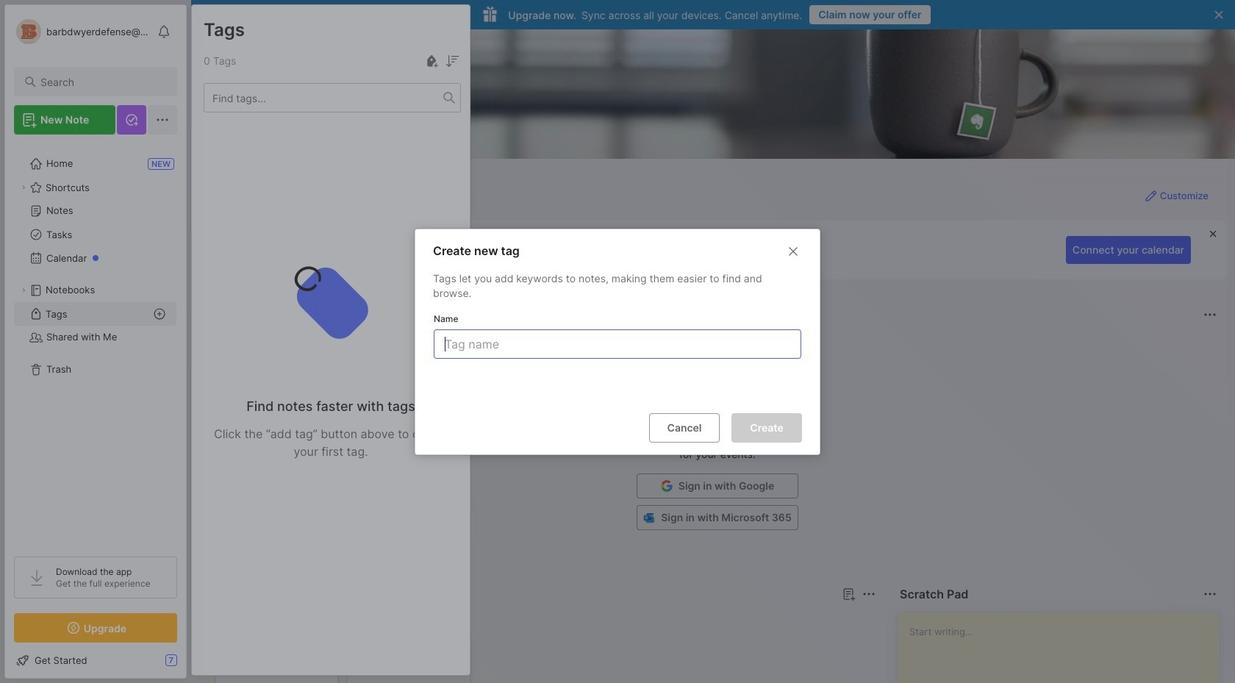 Task type: vqa. For each thing, say whether or not it's contained in the screenshot.
bottommost '2'
no



Task type: describe. For each thing, give the bounding box(es) containing it.
Start writing… text field
[[910, 613, 1220, 683]]

tree inside main element
[[5, 143, 186, 544]]



Task type: locate. For each thing, give the bounding box(es) containing it.
close image
[[785, 242, 803, 260]]

None search field
[[40, 73, 164, 90]]

main element
[[0, 0, 191, 683]]

tab
[[218, 612, 261, 630]]

expand notebooks image
[[19, 286, 28, 295]]

Find tags… text field
[[205, 88, 444, 108]]

row group
[[215, 639, 480, 683]]

Tag name text field
[[444, 330, 795, 358]]

Search text field
[[40, 75, 164, 89]]

tree
[[5, 143, 186, 544]]

none search field inside main element
[[40, 73, 164, 90]]

create new tag image
[[423, 52, 441, 70]]



